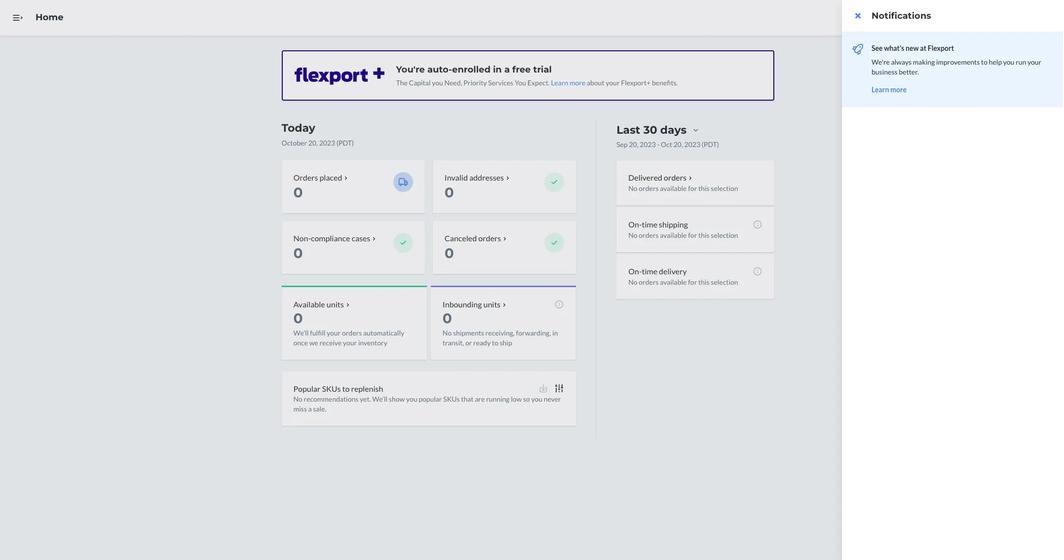 Task type: locate. For each thing, give the bounding box(es) containing it.
improvements
[[937, 58, 981, 66]]

better.
[[900, 68, 920, 76]]

learn more link
[[872, 85, 907, 94]]

more
[[891, 85, 907, 94]]

what's
[[885, 44, 905, 52]]

new
[[906, 44, 920, 52]]

help
[[990, 58, 1003, 66]]

always
[[892, 58, 912, 66]]

learn
[[872, 85, 890, 94]]

see what's new at flexport
[[872, 44, 955, 52]]

you
[[1004, 58, 1015, 66]]

notifications
[[872, 10, 932, 21]]

business
[[872, 68, 898, 76]]

close image
[[856, 12, 861, 20]]



Task type: describe. For each thing, give the bounding box(es) containing it.
flexport
[[928, 44, 955, 52]]

learn more
[[872, 85, 907, 94]]

your
[[1028, 58, 1042, 66]]

run
[[1017, 58, 1027, 66]]

see
[[872, 44, 883, 52]]

we're
[[872, 58, 891, 66]]

making
[[914, 58, 936, 66]]

to
[[982, 58, 988, 66]]

we're always making improvements to help you run your business better.
[[872, 58, 1042, 76]]

at
[[921, 44, 927, 52]]



Task type: vqa. For each thing, say whether or not it's contained in the screenshot.
the you at the top of the page
yes



